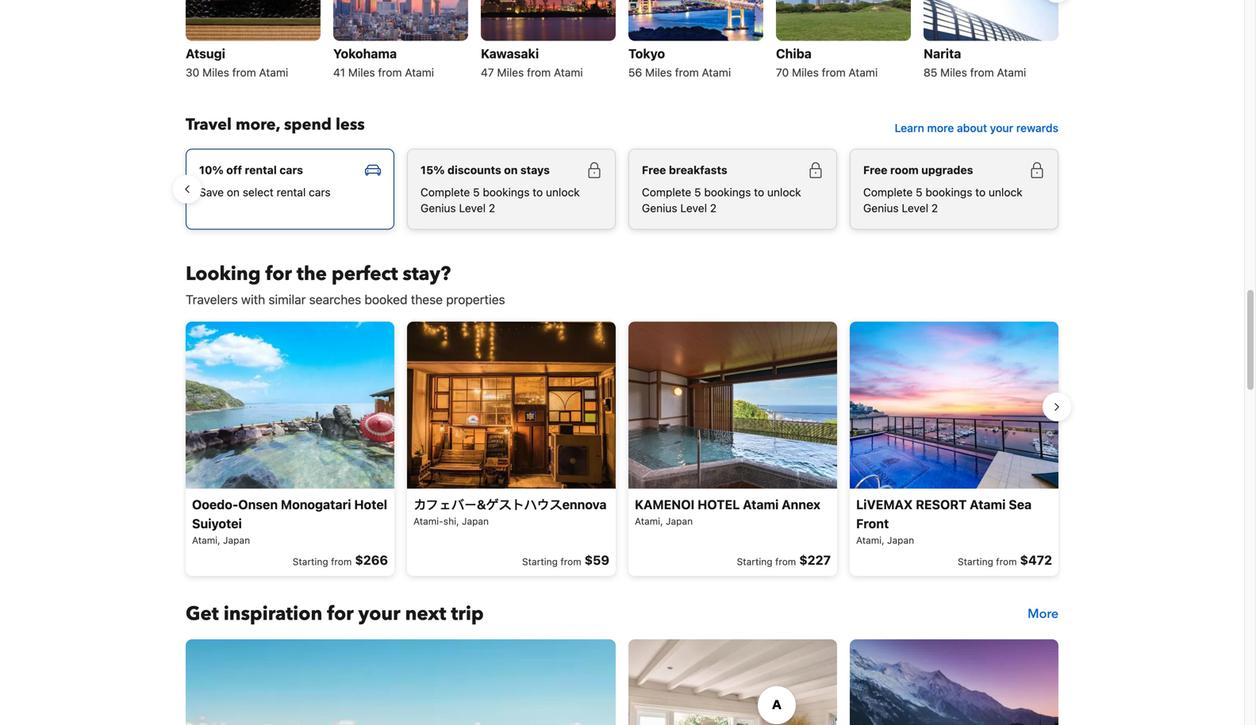 Task type: locate. For each thing, give the bounding box(es) containing it.
1 free from the left
[[642, 163, 667, 177]]

1 starting from the left
[[293, 556, 328, 568]]

miles inside chiba 70 miles from atami
[[792, 66, 819, 79]]

to for free room upgrades
[[976, 186, 986, 199]]

genius for breakfasts
[[642, 202, 678, 215]]

atami
[[259, 66, 288, 79], [405, 66, 434, 79], [554, 66, 583, 79], [702, 66, 731, 79], [849, 66, 878, 79], [998, 66, 1027, 79], [743, 497, 779, 512], [970, 497, 1006, 512]]

with
[[241, 292, 265, 307]]

complete
[[421, 186, 470, 199], [642, 186, 692, 199], [864, 186, 913, 199]]

starting down kamenoi hotel atami annex atami, japan
[[737, 556, 773, 568]]

miles inside kawasaki 47 miles from atami
[[497, 66, 524, 79]]

atami left '85'
[[849, 66, 878, 79]]

free
[[642, 163, 667, 177], [864, 163, 888, 177]]

rewards
[[1017, 121, 1059, 134]]

miles inside the 'narita 85 miles from atami'
[[941, 66, 968, 79]]

bookings down breakfasts
[[705, 186, 751, 199]]

2 complete from the left
[[642, 186, 692, 199]]

0 horizontal spatial your
[[359, 601, 401, 627]]

0 horizontal spatial 2
[[489, 202, 496, 215]]

1 level from the left
[[459, 202, 486, 215]]

atami inside tokyo 56 miles from atami
[[702, 66, 731, 79]]

2 horizontal spatial unlock
[[989, 186, 1023, 199]]

region for travel more, spend less
[[173, 142, 1072, 236]]

your inside learn more about your rewards link
[[991, 121, 1014, 134]]

livemax
[[857, 497, 913, 512]]

atami, inside kamenoi hotel atami annex atami, japan
[[635, 516, 663, 527]]

0 horizontal spatial to
[[533, 186, 543, 199]]

3 2 from the left
[[932, 202, 939, 215]]

2 for room
[[932, 202, 939, 215]]

get inspiration for your next trip
[[186, 601, 484, 627]]

kawasaki
[[481, 46, 539, 61]]

1 vertical spatial cars
[[309, 186, 331, 199]]

bookings
[[483, 186, 530, 199], [705, 186, 751, 199], [926, 186, 973, 199]]

2 5 from the left
[[695, 186, 702, 199]]

sea
[[1009, 497, 1032, 512]]

2 horizontal spatial level
[[902, 202, 929, 215]]

from right 56
[[675, 66, 699, 79]]

from inside atsugi 30 miles from atami
[[232, 66, 256, 79]]

3 5 from the left
[[916, 186, 923, 199]]

annex
[[782, 497, 821, 512]]

atami inside yokohama 41 miles from atami
[[405, 66, 434, 79]]

starting left $59
[[522, 556, 558, 568]]

2 horizontal spatial atami,
[[857, 535, 885, 546]]

miles for tokyo
[[646, 66, 672, 79]]

0 vertical spatial for
[[266, 261, 292, 287]]

learn more about your rewards
[[895, 121, 1059, 134]]

on right save on the top
[[227, 186, 240, 199]]

complete 5 bookings to unlock genius level 2 down breakfasts
[[642, 186, 802, 215]]

atami, inside livemax resort atami sea front atami, japan
[[857, 535, 885, 546]]

free breakfasts
[[642, 163, 728, 177]]

select
[[243, 186, 274, 199]]

rental up select
[[245, 163, 277, 177]]

atami left 70
[[702, 66, 731, 79]]

47
[[481, 66, 494, 79]]

0 horizontal spatial on
[[227, 186, 240, 199]]

1 miles from the left
[[203, 66, 229, 79]]

1 horizontal spatial to
[[754, 186, 765, 199]]

atami left 47
[[405, 66, 434, 79]]

2 starting from the left
[[522, 556, 558, 568]]

miles down "tokyo"
[[646, 66, 672, 79]]

miles inside yokohama 41 miles from atami
[[348, 66, 375, 79]]

4 miles from the left
[[646, 66, 672, 79]]

your for next
[[359, 601, 401, 627]]

atami up the travel more, spend less
[[259, 66, 288, 79]]

japan down front
[[888, 535, 915, 546]]

atami inside kawasaki 47 miles from atami
[[554, 66, 583, 79]]

1 horizontal spatial for
[[327, 601, 354, 627]]

miles down yokohama
[[348, 66, 375, 79]]

0 horizontal spatial complete
[[421, 186, 470, 199]]

atami inside atsugi 30 miles from atami
[[259, 66, 288, 79]]

0 horizontal spatial level
[[459, 202, 486, 215]]

complete 5 bookings to unlock genius level 2 down 15% discounts on stays on the left
[[421, 186, 580, 215]]

miles inside tokyo 56 miles from atami
[[646, 66, 672, 79]]

tokyo
[[629, 46, 665, 61]]

starting for $266
[[293, 556, 328, 568]]

your right about
[[991, 121, 1014, 134]]

from inside kawasaki 47 miles from atami
[[527, 66, 551, 79]]

starting inside starting from $227
[[737, 556, 773, 568]]

1 complete from the left
[[421, 186, 470, 199]]

2 down upgrades
[[932, 202, 939, 215]]

atami, inside 'ooedo-onsen monogatari hotel suiyotei atami, japan'
[[192, 535, 220, 546]]

atami, down kamenoi
[[635, 516, 663, 527]]

from right 70
[[822, 66, 846, 79]]

2 down 15% discounts on stays on the left
[[489, 202, 496, 215]]

bookings for breakfasts
[[705, 186, 751, 199]]

2 horizontal spatial 2
[[932, 202, 939, 215]]

2 miles from the left
[[348, 66, 375, 79]]

0 horizontal spatial for
[[266, 261, 292, 287]]

1 vertical spatial for
[[327, 601, 354, 627]]

atami, for livemax resort atami sea front
[[857, 535, 885, 546]]

1 horizontal spatial free
[[864, 163, 888, 177]]

complete 5 bookings to unlock genius level 2
[[421, 186, 580, 215], [642, 186, 802, 215], [864, 186, 1023, 215]]

2 to from the left
[[754, 186, 765, 199]]

2 genius from the left
[[642, 202, 678, 215]]

0 horizontal spatial atami,
[[192, 535, 220, 546]]

2 horizontal spatial complete 5 bookings to unlock genius level 2
[[864, 186, 1023, 215]]

70
[[776, 66, 789, 79]]

genius for room
[[864, 202, 899, 215]]

starting from $472
[[958, 553, 1053, 568]]

2 horizontal spatial genius
[[864, 202, 899, 215]]

get
[[186, 601, 219, 627]]

miles down kawasaki
[[497, 66, 524, 79]]

4 starting from the left
[[958, 556, 994, 568]]

カフェバー&ゲストハウスennova atami-shi, japan
[[414, 497, 607, 527]]

2
[[489, 202, 496, 215], [710, 202, 717, 215], [932, 202, 939, 215]]

complete down 15%
[[421, 186, 470, 199]]

your
[[991, 121, 1014, 134], [359, 601, 401, 627]]

from inside starting from $472
[[997, 556, 1017, 568]]

2 for breakfasts
[[710, 202, 717, 215]]

1 2 from the left
[[489, 202, 496, 215]]

from right '85'
[[971, 66, 995, 79]]

atami left 56
[[554, 66, 583, 79]]

next
[[405, 601, 447, 627]]

complete 5 bookings to unlock genius level 2 for room
[[864, 186, 1023, 215]]

japan down kamenoi
[[666, 516, 693, 527]]

2 level from the left
[[681, 202, 707, 215]]

bookings down 15% discounts on stays on the left
[[483, 186, 530, 199]]

1 region from the top
[[173, 0, 1072, 88]]

5 miles from the left
[[792, 66, 819, 79]]

1 complete 5 bookings to unlock genius level 2 from the left
[[421, 186, 580, 215]]

level
[[459, 202, 486, 215], [681, 202, 707, 215], [902, 202, 929, 215]]

from left $227
[[776, 556, 797, 568]]

6 miles from the left
[[941, 66, 968, 79]]

atami left sea
[[970, 497, 1006, 512]]

your left next
[[359, 601, 401, 627]]

miles inside atsugi 30 miles from atami
[[203, 66, 229, 79]]

more
[[928, 121, 955, 134]]

0 horizontal spatial 5
[[473, 186, 480, 199]]

5 down breakfasts
[[695, 186, 702, 199]]

on left stays
[[504, 163, 518, 177]]

unlock for free room upgrades
[[989, 186, 1023, 199]]

level for room
[[902, 202, 929, 215]]

3 complete 5 bookings to unlock genius level 2 from the left
[[864, 186, 1023, 215]]

learn more about your rewards link
[[889, 114, 1065, 142]]

atsugi 30 miles from atami
[[186, 46, 288, 79]]

3 unlock from the left
[[989, 186, 1023, 199]]

japan right shi,
[[462, 516, 489, 527]]

1 horizontal spatial unlock
[[768, 186, 802, 199]]

5 for room
[[916, 186, 923, 199]]

atami for chiba
[[849, 66, 878, 79]]

region containing ooedo-onsen monogatari hotel suiyotei
[[173, 316, 1072, 583]]

3 starting from the left
[[737, 556, 773, 568]]

2 complete 5 bookings to unlock genius level 2 from the left
[[642, 186, 802, 215]]

0 vertical spatial on
[[504, 163, 518, 177]]

1 horizontal spatial bookings
[[705, 186, 751, 199]]

rental right select
[[277, 186, 306, 199]]

85
[[924, 66, 938, 79]]

chiba
[[776, 46, 812, 61]]

bookings down upgrades
[[926, 186, 973, 199]]

3 complete from the left
[[864, 186, 913, 199]]

cars right select
[[309, 186, 331, 199]]

complete for discounts
[[421, 186, 470, 199]]

3 bookings from the left
[[926, 186, 973, 199]]

0 horizontal spatial genius
[[421, 202, 456, 215]]

suiyotei
[[192, 516, 242, 531]]

3 miles from the left
[[497, 66, 524, 79]]

2 vertical spatial region
[[173, 316, 1072, 583]]

from
[[232, 66, 256, 79], [378, 66, 402, 79], [527, 66, 551, 79], [675, 66, 699, 79], [822, 66, 846, 79], [971, 66, 995, 79], [331, 556, 352, 568], [561, 556, 582, 568], [776, 556, 797, 568], [997, 556, 1017, 568]]

2 unlock from the left
[[768, 186, 802, 199]]

booked
[[365, 292, 408, 307]]

1 horizontal spatial complete
[[642, 186, 692, 199]]

save on select rental cars
[[199, 186, 331, 199]]

region containing 10% off rental cars
[[173, 142, 1072, 236]]

for up similar
[[266, 261, 292, 287]]

1 horizontal spatial genius
[[642, 202, 678, 215]]

more link
[[1028, 602, 1059, 627]]

$266
[[355, 553, 388, 568]]

from inside starting from $59
[[561, 556, 582, 568]]

rental
[[245, 163, 277, 177], [277, 186, 306, 199]]

2 horizontal spatial 5
[[916, 186, 923, 199]]

0 horizontal spatial complete 5 bookings to unlock genius level 2
[[421, 186, 580, 215]]

resort
[[916, 497, 967, 512]]

1 bookings from the left
[[483, 186, 530, 199]]

0 vertical spatial cars
[[280, 163, 303, 177]]

starting inside starting from $266
[[293, 556, 328, 568]]

atami inside kamenoi hotel atami annex atami, japan
[[743, 497, 779, 512]]

yokohama 41 miles from atami
[[333, 46, 434, 79]]

1 horizontal spatial on
[[504, 163, 518, 177]]

for down starting from $266
[[327, 601, 354, 627]]

1 5 from the left
[[473, 186, 480, 199]]

unlock for free breakfasts
[[768, 186, 802, 199]]

these
[[411, 292, 443, 307]]

2 horizontal spatial complete
[[864, 186, 913, 199]]

atami, for ooedo-onsen monogatari hotel suiyotei
[[192, 535, 220, 546]]

1 vertical spatial region
[[173, 142, 1072, 236]]

starting inside starting from $59
[[522, 556, 558, 568]]

2 bookings from the left
[[705, 186, 751, 199]]

2 region from the top
[[173, 142, 1072, 236]]

from left $266
[[331, 556, 352, 568]]

atami left annex
[[743, 497, 779, 512]]

more
[[1028, 606, 1059, 623]]

genius
[[421, 202, 456, 215], [642, 202, 678, 215], [864, 202, 899, 215]]

hotel
[[698, 497, 740, 512]]

1 horizontal spatial level
[[681, 202, 707, 215]]

3 level from the left
[[902, 202, 929, 215]]

on
[[504, 163, 518, 177], [227, 186, 240, 199]]

miles down chiba
[[792, 66, 819, 79]]

2 down breakfasts
[[710, 202, 717, 215]]

1 horizontal spatial 2
[[710, 202, 717, 215]]

stay?
[[403, 261, 451, 287]]

2 horizontal spatial bookings
[[926, 186, 973, 199]]

miles for kawasaki
[[497, 66, 524, 79]]

free left room
[[864, 163, 888, 177]]

1 horizontal spatial atami,
[[635, 516, 663, 527]]

0 horizontal spatial unlock
[[546, 186, 580, 199]]

3 region from the top
[[173, 316, 1072, 583]]

0 vertical spatial rental
[[245, 163, 277, 177]]

from right 30 at top left
[[232, 66, 256, 79]]

starting down 'ooedo-onsen monogatari hotel suiyotei atami, japan'
[[293, 556, 328, 568]]

カフェバー&ゲストハウスennova
[[414, 497, 607, 512]]

atami inside chiba 70 miles from atami
[[849, 66, 878, 79]]

from inside starting from $266
[[331, 556, 352, 568]]

level down free room upgrades
[[902, 202, 929, 215]]

from down yokohama
[[378, 66, 402, 79]]

region containing atsugi
[[173, 0, 1072, 88]]

free for free room upgrades
[[864, 163, 888, 177]]

atami for tokyo
[[702, 66, 731, 79]]

genius down free breakfasts
[[642, 202, 678, 215]]

for
[[266, 261, 292, 287], [327, 601, 354, 627]]

atami inside the 'narita 85 miles from atami'
[[998, 66, 1027, 79]]

from inside the 'narita 85 miles from atami'
[[971, 66, 995, 79]]

1 vertical spatial your
[[359, 601, 401, 627]]

2 2 from the left
[[710, 202, 717, 215]]

1 horizontal spatial 5
[[695, 186, 702, 199]]

free left breakfasts
[[642, 163, 667, 177]]

0 vertical spatial your
[[991, 121, 1014, 134]]

livemax resort atami sea front atami, japan
[[857, 497, 1032, 546]]

level down 'discounts' at the top left of page
[[459, 202, 486, 215]]

atami, down the suiyotei
[[192, 535, 220, 546]]

0 horizontal spatial bookings
[[483, 186, 530, 199]]

5 down 'discounts' at the top left of page
[[473, 186, 480, 199]]

genius down 15%
[[421, 202, 456, 215]]

cars
[[280, 163, 303, 177], [309, 186, 331, 199]]

miles down the atsugi
[[203, 66, 229, 79]]

1 to from the left
[[533, 186, 543, 199]]

atami, down front
[[857, 535, 885, 546]]

bookings for room
[[926, 186, 973, 199]]

unlock for 15% discounts on stays
[[546, 186, 580, 199]]

1 horizontal spatial your
[[991, 121, 1014, 134]]

spend
[[284, 114, 332, 136]]

japan down the suiyotei
[[223, 535, 250, 546]]

looking for the perfect stay? travelers with similar searches booked these properties
[[186, 261, 505, 307]]

miles for yokohama
[[348, 66, 375, 79]]

genius for discounts
[[421, 202, 456, 215]]

atami,
[[635, 516, 663, 527], [192, 535, 220, 546], [857, 535, 885, 546]]

complete 5 bookings to unlock genius level 2 down upgrades
[[864, 186, 1023, 215]]

1 genius from the left
[[421, 202, 456, 215]]

$59
[[585, 553, 610, 568]]

starting inside starting from $472
[[958, 556, 994, 568]]

atami up rewards
[[998, 66, 1027, 79]]

complete for breakfasts
[[642, 186, 692, 199]]

complete down free breakfasts
[[642, 186, 692, 199]]

5 down free room upgrades
[[916, 186, 923, 199]]

starting
[[293, 556, 328, 568], [522, 556, 558, 568], [737, 556, 773, 568], [958, 556, 994, 568]]

0 horizontal spatial free
[[642, 163, 667, 177]]

3 genius from the left
[[864, 202, 899, 215]]

2 horizontal spatial to
[[976, 186, 986, 199]]

to
[[533, 186, 543, 199], [754, 186, 765, 199], [976, 186, 986, 199]]

starting for $227
[[737, 556, 773, 568]]

15%
[[421, 163, 445, 177]]

from left $472
[[997, 556, 1017, 568]]

complete down room
[[864, 186, 913, 199]]

complete 5 bookings to unlock genius level 2 for breakfasts
[[642, 186, 802, 215]]

1 unlock from the left
[[546, 186, 580, 199]]

0 horizontal spatial cars
[[280, 163, 303, 177]]

1 horizontal spatial complete 5 bookings to unlock genius level 2
[[642, 186, 802, 215]]

from down kawasaki
[[527, 66, 551, 79]]

3 to from the left
[[976, 186, 986, 199]]

level for breakfasts
[[681, 202, 707, 215]]

5 for discounts
[[473, 186, 480, 199]]

travelers
[[186, 292, 238, 307]]

level down breakfasts
[[681, 202, 707, 215]]

atami for kawasaki
[[554, 66, 583, 79]]

complete for room
[[864, 186, 913, 199]]

trip
[[451, 601, 484, 627]]

$227
[[800, 553, 831, 568]]

upgrades
[[922, 163, 974, 177]]

stays
[[521, 163, 550, 177]]

starting from $227
[[737, 553, 831, 568]]

region
[[173, 0, 1072, 88], [173, 142, 1072, 236], [173, 316, 1072, 583]]

from left $59
[[561, 556, 582, 568]]

genius down room
[[864, 202, 899, 215]]

miles down narita
[[941, 66, 968, 79]]

2 free from the left
[[864, 163, 888, 177]]

0 vertical spatial region
[[173, 0, 1072, 88]]

japan inside kamenoi hotel atami annex atami, japan
[[666, 516, 693, 527]]

cars up save on select rental cars
[[280, 163, 303, 177]]

starting down livemax resort atami sea front atami, japan
[[958, 556, 994, 568]]



Task type: vqa. For each thing, say whether or not it's contained in the screenshot.
Search for flights
no



Task type: describe. For each thing, give the bounding box(es) containing it.
starting from $266
[[293, 553, 388, 568]]

for inside looking for the perfect stay? travelers with similar searches booked these properties
[[266, 261, 292, 287]]

starting from $59
[[522, 553, 610, 568]]

free room upgrades
[[864, 163, 974, 177]]

to for 15% discounts on stays
[[533, 186, 543, 199]]

monogatari
[[281, 497, 351, 512]]

miles for narita
[[941, 66, 968, 79]]

more,
[[236, 114, 280, 136]]

kamenoi hotel atami annex atami, japan
[[635, 497, 821, 527]]

atami-
[[414, 516, 444, 527]]

kamenoi
[[635, 497, 695, 512]]

hotel
[[354, 497, 388, 512]]

from inside yokohama 41 miles from atami
[[378, 66, 402, 79]]

miles for chiba
[[792, 66, 819, 79]]

breakfasts
[[669, 163, 728, 177]]

56
[[629, 66, 643, 79]]

shi,
[[444, 516, 459, 527]]

the
[[297, 261, 327, 287]]

front
[[857, 516, 889, 531]]

onsen
[[238, 497, 278, 512]]

about
[[957, 121, 988, 134]]

narita 85 miles from atami
[[924, 46, 1027, 79]]

ooedo-onsen monogatari hotel suiyotei atami, japan
[[192, 497, 388, 546]]

learn
[[895, 121, 925, 134]]

atsugi
[[186, 46, 225, 61]]

atami for atsugi
[[259, 66, 288, 79]]

5 for breakfasts
[[695, 186, 702, 199]]

travel more, spend less
[[186, 114, 365, 136]]

15% discounts on stays
[[421, 163, 550, 177]]

2 for discounts
[[489, 202, 496, 215]]

$472
[[1021, 553, 1053, 568]]

room
[[891, 163, 919, 177]]

to for free breakfasts
[[754, 186, 765, 199]]

similar
[[269, 292, 306, 307]]

searches
[[309, 292, 361, 307]]

atami for narita
[[998, 66, 1027, 79]]

bookings for discounts
[[483, 186, 530, 199]]

atami inside livemax resort atami sea front atami, japan
[[970, 497, 1006, 512]]

starting for $59
[[522, 556, 558, 568]]

looking
[[186, 261, 261, 287]]

30
[[186, 66, 200, 79]]

properties
[[446, 292, 505, 307]]

free for free breakfasts
[[642, 163, 667, 177]]

less
[[336, 114, 365, 136]]

miles for atsugi
[[203, 66, 229, 79]]

starting for $472
[[958, 556, 994, 568]]

41
[[333, 66, 345, 79]]

level for discounts
[[459, 202, 486, 215]]

from inside tokyo 56 miles from atami
[[675, 66, 699, 79]]

your for rewards
[[991, 121, 1014, 134]]

save
[[199, 186, 224, 199]]

off
[[226, 163, 242, 177]]

chiba 70 miles from atami
[[776, 46, 878, 79]]

10%
[[199, 163, 224, 177]]

1 vertical spatial rental
[[277, 186, 306, 199]]

narita
[[924, 46, 962, 61]]

from inside chiba 70 miles from atami
[[822, 66, 846, 79]]

1 horizontal spatial cars
[[309, 186, 331, 199]]

discounts
[[448, 163, 502, 177]]

japan inside 'ooedo-onsen monogatari hotel suiyotei atami, japan'
[[223, 535, 250, 546]]

yokohama
[[333, 46, 397, 61]]

perfect
[[332, 261, 398, 287]]

ooedo-
[[192, 497, 238, 512]]

travel
[[186, 114, 232, 136]]

japan inside livemax resort atami sea front atami, japan
[[888, 535, 915, 546]]

region for looking for the perfect stay?
[[173, 316, 1072, 583]]

1 vertical spatial on
[[227, 186, 240, 199]]

japan inside "カフェバー&ゲストハウスennova atami-shi, japan"
[[462, 516, 489, 527]]

from inside starting from $227
[[776, 556, 797, 568]]

inspiration
[[224, 601, 323, 627]]

atami for yokohama
[[405, 66, 434, 79]]

tokyo 56 miles from atami
[[629, 46, 731, 79]]

complete 5 bookings to unlock genius level 2 for discounts
[[421, 186, 580, 215]]

kawasaki 47 miles from atami
[[481, 46, 583, 79]]

10% off rental cars
[[199, 163, 303, 177]]



